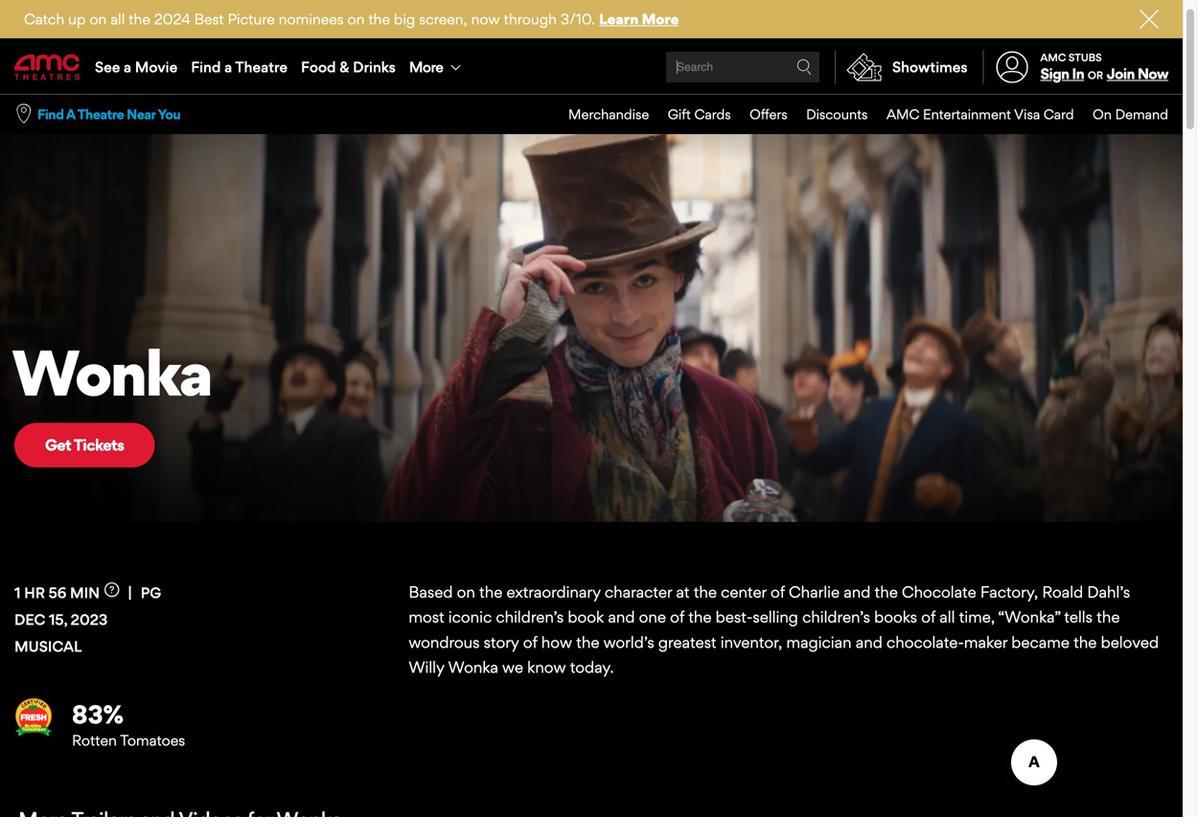 Task type: vqa. For each thing, say whether or not it's contained in the screenshot.
movie poster for Dune: Part Two image
no



Task type: describe. For each thing, give the bounding box(es) containing it.
tickets for bottom get tickets link
[[74, 436, 124, 455]]

food & drinks link
[[294, 40, 403, 94]]

amc for sign
[[1041, 51, 1066, 64]]

of left how
[[523, 633, 537, 652]]

factory,
[[981, 583, 1039, 602]]

drinks
[[353, 58, 396, 76]]

wonka inside based on the extraordinary character at the center of charlie and the chocolate factory, roald dahl's most iconic children's book and one of the best-selling children's books of all time, "wonka" tells the wondrous story of how the world's greatest inventor, magician and chocolate-maker became the beloved willy wonka we know today.
[[448, 658, 498, 677]]

amc entertainment visa card
[[887, 106, 1074, 123]]

0 vertical spatial and
[[844, 583, 871, 602]]

&
[[340, 58, 349, 76]]

merchandise
[[569, 106, 649, 123]]

we
[[502, 658, 523, 677]]

more inside button
[[409, 58, 443, 76]]

sign in or join amc stubs element
[[983, 40, 1169, 94]]

see a movie
[[95, 58, 178, 76]]

on demand link
[[1074, 95, 1169, 134]]

hr inside button
[[24, 584, 45, 602]]

up
[[68, 10, 86, 28]]

cards
[[695, 106, 731, 123]]

1 horizontal spatial on
[[348, 10, 365, 28]]

stubs
[[1069, 51, 1102, 64]]

1 children's from the left
[[496, 608, 564, 627]]

demand
[[1116, 106, 1169, 123]]

2024
[[154, 10, 191, 28]]

greatest
[[659, 633, 717, 652]]

wonka image
[[0, 91, 1183, 522]]

see
[[95, 58, 120, 76]]

a for theatre
[[225, 58, 232, 76]]

see a movie link
[[88, 40, 184, 94]]

a
[[66, 106, 75, 123]]

the left the big
[[369, 10, 390, 28]]

best-
[[716, 608, 753, 627]]

card
[[1044, 106, 1074, 123]]

1 hr 56 min button
[[14, 580, 141, 607]]

movie
[[135, 58, 178, 76]]

offers link
[[731, 95, 788, 134]]

all inside based on the extraordinary character at the center of charlie and the chocolate factory, roald dahl's most iconic children's book and one of the best-selling children's books of all time, "wonka" tells the wondrous story of how the world's greatest inventor, magician and chocolate-maker became the beloved willy wonka we know today.
[[940, 608, 955, 627]]

1 1 from the top
[[14, 190, 19, 206]]

of up the chocolate- on the bottom right
[[922, 608, 936, 627]]

in
[[1072, 65, 1085, 83]]

15,
[[49, 611, 67, 629]]

min inside button
[[70, 584, 100, 602]]

center
[[721, 583, 767, 602]]

learn
[[599, 10, 639, 28]]

0 horizontal spatial all
[[110, 10, 125, 28]]

willy
[[409, 658, 445, 677]]

0 vertical spatial wonka
[[13, 151, 94, 181]]

1 1 hr 56 min from the top
[[14, 190, 87, 206]]

at
[[676, 583, 690, 602]]

gift cards
[[668, 106, 731, 123]]

big
[[394, 10, 415, 28]]

now
[[471, 10, 500, 28]]

rotten tomatoes certified fresh image
[[14, 699, 53, 737]]

discounts link
[[788, 95, 868, 134]]

now
[[1138, 65, 1169, 83]]

iconic
[[449, 608, 492, 627]]

character
[[605, 583, 672, 602]]

entertainment
[[923, 106, 1011, 123]]

dahl's
[[1088, 583, 1131, 602]]

extraordinary
[[507, 583, 601, 602]]

0 vertical spatial get tickets link
[[1013, 159, 1153, 204]]

56 inside button
[[49, 584, 66, 602]]

0 horizontal spatial on
[[89, 10, 107, 28]]

tomatoes
[[120, 732, 185, 750]]

magician
[[787, 633, 852, 652]]

the up greatest
[[689, 608, 712, 627]]

the right at
[[694, 583, 717, 602]]

the down tells
[[1074, 633, 1097, 652]]

the down dahl's
[[1097, 608, 1120, 627]]

based on the extraordinary character at the center of charlie and the chocolate factory, roald dahl's most iconic children's book and one of the best-selling children's books of all time, "wonka" tells the wondrous story of how the world's greatest inventor, magician and chocolate-maker became the beloved willy wonka we know today.
[[409, 583, 1159, 677]]

0 vertical spatial 56
[[44, 190, 59, 206]]

find a theatre near you button
[[37, 105, 180, 124]]

theatre for a
[[77, 106, 124, 123]]

tickets for get tickets link to the top
[[1072, 172, 1123, 191]]

rotten
[[72, 732, 117, 750]]

get for bottom get tickets link
[[45, 436, 71, 455]]

know
[[527, 658, 566, 677]]

chocolate-
[[887, 633, 964, 652]]

dec
[[14, 611, 45, 629]]

3/10.
[[561, 10, 595, 28]]

gift cards link
[[649, 95, 731, 134]]

learn more link
[[599, 10, 679, 28]]

amc stubs sign in or join now
[[1041, 51, 1169, 83]]

join now button
[[1107, 65, 1169, 83]]

1 hr 56 min inside button
[[14, 584, 100, 602]]

food
[[301, 58, 336, 76]]

time,
[[959, 608, 995, 627]]

chocolate
[[902, 583, 977, 602]]

"wonka"
[[998, 608, 1061, 627]]

showtimes link
[[835, 50, 968, 84]]

inventor,
[[721, 633, 783, 652]]

catch
[[24, 10, 64, 28]]

sign in button
[[1041, 65, 1085, 83]]

roald
[[1043, 583, 1084, 602]]

showtimes
[[893, 58, 968, 76]]

world's
[[604, 633, 655, 652]]

0 vertical spatial min
[[62, 190, 87, 206]]

on demand
[[1093, 106, 1169, 123]]

cookie consent banner dialog
[[0, 745, 1183, 818]]

tells
[[1065, 608, 1093, 627]]

charlie
[[789, 583, 840, 602]]



Task type: locate. For each thing, give the bounding box(es) containing it.
0 horizontal spatial get
[[45, 436, 71, 455]]

1 hr 56 min
[[14, 190, 87, 206], [14, 584, 100, 602]]

find a theatre near you
[[37, 106, 180, 123]]

more information about image
[[105, 583, 119, 598]]

amc up sign
[[1041, 51, 1066, 64]]

discounts
[[806, 106, 868, 123]]

amc logo image
[[14, 54, 81, 80], [14, 54, 81, 80]]

1 vertical spatial tickets
[[74, 436, 124, 455]]

56
[[44, 190, 59, 206], [49, 584, 66, 602]]

find for find a theatre near you
[[37, 106, 64, 123]]

1 vertical spatial amc
[[887, 106, 920, 123]]

get
[[1044, 172, 1070, 191], [45, 436, 71, 455]]

pg right more information about image on the bottom left of the page
[[141, 584, 161, 602]]

1 inside button
[[14, 584, 21, 602]]

story
[[484, 633, 519, 652]]

min
[[62, 190, 87, 206], [70, 584, 100, 602]]

2 children's from the left
[[803, 608, 871, 627]]

of up selling
[[771, 583, 785, 602]]

0 horizontal spatial more
[[409, 58, 443, 76]]

sign
[[1041, 65, 1070, 83]]

1 vertical spatial all
[[940, 608, 955, 627]]

hr
[[23, 190, 40, 206], [24, 584, 45, 602]]

1 vertical spatial min
[[70, 584, 100, 602]]

the left 2024
[[129, 10, 150, 28]]

all
[[110, 10, 125, 28], [940, 608, 955, 627]]

join
[[1107, 65, 1135, 83]]

0 vertical spatial theatre
[[235, 58, 288, 76]]

0 horizontal spatial tickets
[[74, 436, 124, 455]]

book
[[568, 608, 604, 627]]

theatre down "picture"
[[235, 58, 288, 76]]

best
[[194, 10, 224, 28]]

1 horizontal spatial a
[[225, 58, 232, 76]]

0 vertical spatial all
[[110, 10, 125, 28]]

1 a from the left
[[124, 58, 131, 76]]

1 horizontal spatial get tickets
[[1044, 172, 1123, 191]]

screen,
[[419, 10, 468, 28]]

2 vertical spatial and
[[856, 633, 883, 652]]

1 vertical spatial find
[[37, 106, 64, 123]]

1 horizontal spatial theatre
[[235, 58, 288, 76]]

get tickets
[[1044, 172, 1123, 191], [45, 436, 124, 455]]

find for find a theatre
[[191, 58, 221, 76]]

get tickets for get tickets link to the top
[[1044, 172, 1123, 191]]

pg
[[121, 190, 138, 206], [141, 584, 161, 602]]

0 vertical spatial 1
[[14, 190, 19, 206]]

more button
[[403, 40, 472, 94]]

theatre inside button
[[77, 106, 124, 123]]

min up 2023
[[70, 584, 100, 602]]

on
[[1093, 106, 1112, 123]]

books
[[875, 608, 918, 627]]

all right up
[[110, 10, 125, 28]]

0 vertical spatial find
[[191, 58, 221, 76]]

through
[[504, 10, 557, 28]]

1 horizontal spatial find
[[191, 58, 221, 76]]

0 vertical spatial get
[[1044, 172, 1070, 191]]

theatre right a
[[77, 106, 124, 123]]

0 horizontal spatial theatre
[[77, 106, 124, 123]]

a down "picture"
[[225, 58, 232, 76]]

based
[[409, 583, 453, 602]]

0 vertical spatial pg
[[121, 190, 138, 206]]

0 horizontal spatial get tickets link
[[14, 423, 155, 468]]

2 1 hr 56 min from the top
[[14, 584, 100, 602]]

1 vertical spatial get tickets link
[[14, 423, 155, 468]]

today.
[[570, 658, 614, 677]]

theatre for a
[[235, 58, 288, 76]]

and right 'charlie'
[[844, 583, 871, 602]]

musical
[[14, 638, 82, 656]]

get tickets for bottom get tickets link
[[45, 436, 124, 455]]

1 horizontal spatial pg
[[141, 584, 161, 602]]

more
[[642, 10, 679, 28], [409, 58, 443, 76]]

1 hr 56 min up '15,'
[[14, 584, 100, 602]]

the up iconic
[[479, 583, 503, 602]]

and up "world's" at the right bottom of the page
[[608, 608, 635, 627]]

2 vertical spatial wonka
[[448, 658, 498, 677]]

food & drinks
[[301, 58, 396, 76]]

on right up
[[89, 10, 107, 28]]

user profile image
[[986, 51, 1039, 83]]

visa
[[1015, 106, 1041, 123]]

find a theatre
[[191, 58, 288, 76]]

tickets
[[1072, 172, 1123, 191], [74, 436, 124, 455]]

get for get tickets link to the top
[[1044, 172, 1070, 191]]

83% rotten tomatoes
[[72, 700, 185, 750]]

menu containing merchandise
[[550, 95, 1169, 134]]

1 horizontal spatial more
[[642, 10, 679, 28]]

submit search icon image
[[797, 59, 812, 75]]

the up books in the bottom of the page
[[875, 583, 898, 602]]

1 vertical spatial get
[[45, 436, 71, 455]]

catch up on all the 2024 best picture nominees on the big screen, now through 3/10. learn more
[[24, 10, 679, 28]]

amc down showtimes link
[[887, 106, 920, 123]]

menu containing more
[[0, 40, 1183, 94]]

how
[[541, 633, 572, 652]]

2 horizontal spatial on
[[457, 583, 475, 602]]

amc inside amc stubs sign in or join now
[[1041, 51, 1066, 64]]

a for movie
[[124, 58, 131, 76]]

became
[[1012, 633, 1070, 652]]

of right one
[[670, 608, 685, 627]]

children's up magician
[[803, 608, 871, 627]]

amc for visa
[[887, 106, 920, 123]]

a
[[124, 58, 131, 76], [225, 58, 232, 76]]

on up iconic
[[457, 583, 475, 602]]

0 vertical spatial 1 hr 56 min
[[14, 190, 87, 206]]

1 horizontal spatial children's
[[803, 608, 871, 627]]

min down a
[[62, 190, 87, 206]]

find left a
[[37, 106, 64, 123]]

1 hr 56 min down a
[[14, 190, 87, 206]]

1 horizontal spatial amc
[[1041, 51, 1066, 64]]

beloved
[[1101, 633, 1159, 652]]

menu up merchandise link
[[0, 40, 1183, 94]]

or
[[1088, 69, 1104, 82]]

dec 15, 2023 musical
[[14, 611, 108, 656]]

more down screen,
[[409, 58, 443, 76]]

amc
[[1041, 51, 1066, 64], [887, 106, 920, 123]]

find a theatre link
[[184, 40, 294, 94]]

1 vertical spatial theatre
[[77, 106, 124, 123]]

offers
[[750, 106, 788, 123]]

one
[[639, 608, 666, 627]]

a right see
[[124, 58, 131, 76]]

theatre
[[235, 58, 288, 76], [77, 106, 124, 123]]

0 vertical spatial tickets
[[1072, 172, 1123, 191]]

near
[[127, 106, 156, 123]]

0 vertical spatial menu
[[0, 40, 1183, 94]]

picture
[[228, 10, 275, 28]]

find
[[191, 58, 221, 76], [37, 106, 64, 123]]

find inside menu
[[191, 58, 221, 76]]

find inside button
[[37, 106, 64, 123]]

0 horizontal spatial find
[[37, 106, 64, 123]]

wondrous
[[409, 633, 480, 652]]

1 vertical spatial and
[[608, 608, 635, 627]]

children's
[[496, 608, 564, 627], [803, 608, 871, 627]]

1 vertical spatial hr
[[24, 584, 45, 602]]

showtimes image
[[836, 50, 893, 84]]

gift
[[668, 106, 691, 123]]

0 vertical spatial get tickets
[[1044, 172, 1123, 191]]

children's down "extraordinary"
[[496, 608, 564, 627]]

the
[[129, 10, 150, 28], [369, 10, 390, 28], [479, 583, 503, 602], [694, 583, 717, 602], [875, 583, 898, 602], [689, 608, 712, 627], [1097, 608, 1120, 627], [576, 633, 600, 652], [1074, 633, 1097, 652]]

all down chocolate
[[940, 608, 955, 627]]

1 horizontal spatial get
[[1044, 172, 1070, 191]]

1 horizontal spatial get tickets link
[[1013, 159, 1153, 204]]

1 vertical spatial get tickets
[[45, 436, 124, 455]]

pg down near
[[121, 190, 138, 206]]

amc entertainment visa card link
[[868, 95, 1074, 134]]

search the AMC website text field
[[674, 60, 797, 74]]

1 vertical spatial 56
[[49, 584, 66, 602]]

83%
[[72, 700, 124, 730]]

selling
[[753, 608, 799, 627]]

0 horizontal spatial children's
[[496, 608, 564, 627]]

1 vertical spatial more
[[409, 58, 443, 76]]

1 vertical spatial wonka
[[12, 334, 211, 411]]

2023
[[71, 611, 108, 629]]

0 horizontal spatial get tickets
[[45, 436, 124, 455]]

1 vertical spatial 1
[[14, 584, 21, 602]]

0 horizontal spatial amc
[[887, 106, 920, 123]]

1
[[14, 190, 19, 206], [14, 584, 21, 602]]

maker
[[964, 633, 1008, 652]]

on inside based on the extraordinary character at the center of charlie and the chocolate factory, roald dahl's most iconic children's book and one of the best-selling children's books of all time, "wonka" tells the wondrous story of how the world's greatest inventor, magician and chocolate-maker became the beloved willy wonka we know today.
[[457, 583, 475, 602]]

nominees
[[279, 10, 344, 28]]

2 a from the left
[[225, 58, 232, 76]]

and
[[844, 583, 871, 602], [608, 608, 635, 627], [856, 633, 883, 652]]

on right nominees
[[348, 10, 365, 28]]

1 horizontal spatial all
[[940, 608, 955, 627]]

and down books in the bottom of the page
[[856, 633, 883, 652]]

menu
[[0, 40, 1183, 94], [550, 95, 1169, 134]]

0 vertical spatial more
[[642, 10, 679, 28]]

find down best
[[191, 58, 221, 76]]

1 horizontal spatial tickets
[[1072, 172, 1123, 191]]

0 horizontal spatial a
[[124, 58, 131, 76]]

2 1 from the top
[[14, 584, 21, 602]]

0 vertical spatial hr
[[23, 190, 40, 206]]

more right learn
[[642, 10, 679, 28]]

the down book
[[576, 633, 600, 652]]

0 vertical spatial amc
[[1041, 51, 1066, 64]]

menu down showtimes image
[[550, 95, 1169, 134]]

1 vertical spatial menu
[[550, 95, 1169, 134]]

0 horizontal spatial pg
[[121, 190, 138, 206]]

1 vertical spatial 1 hr 56 min
[[14, 584, 100, 602]]

1 vertical spatial pg
[[141, 584, 161, 602]]



